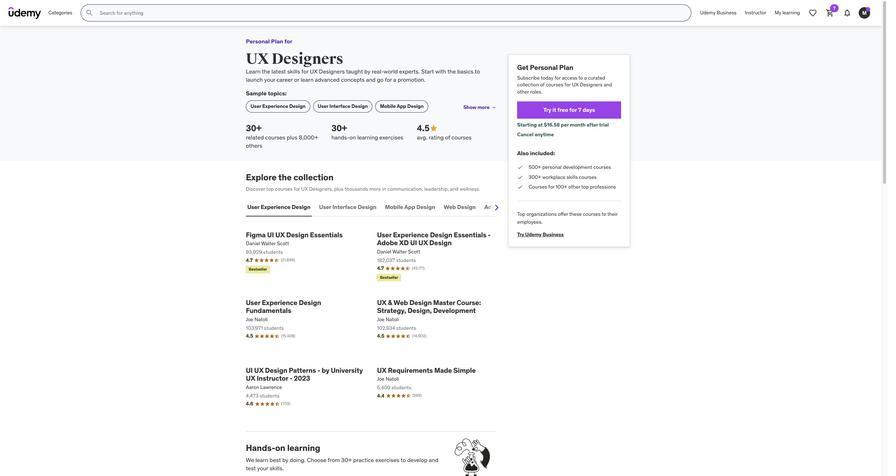 Task type: vqa. For each thing, say whether or not it's contained in the screenshot.


Task type: describe. For each thing, give the bounding box(es) containing it.
to inside the top organizations offer these courses to their employees.
[[602, 211, 607, 217]]

adobe inside user experience design essentials - adobe xd ui ux design daniel walter scott 182,037 students
[[377, 239, 398, 247]]

aaron
[[246, 384, 259, 391]]

career
[[277, 76, 293, 83]]

app for mobile app design link
[[397, 103, 406, 109]]

ui inside ui ux design patterns - by university ux instructor - 2023 aaron lawrence 4,473 students
[[246, 366, 253, 375]]

at
[[538, 121, 543, 128]]

experience inside button
[[261, 203, 291, 210]]

learning inside 30+ hands-on learning exercises
[[357, 134, 378, 141]]

user interface design for user interface design button
[[319, 203, 377, 210]]

4.6
[[246, 401, 253, 407]]

others
[[246, 142, 262, 149]]

joe for user experience design fundamentals
[[246, 316, 253, 323]]

2 horizontal spatial learning
[[783, 9, 800, 16]]

and inside the hands-on learning we learn best by doing. choose from 30+ practice exercises to develop and test your skills.
[[429, 457, 439, 464]]

user experience design essentials - adobe xd ui ux design daniel walter scott 182,037 students
[[377, 230, 491, 263]]

599 reviews element
[[413, 393, 422, 399]]

for inside explore the collection discover top courses for ux designers, plus thousands more in communication, leadership, and wellness.
[[294, 186, 300, 192]]

102,934
[[377, 325, 395, 331]]

design inside web design button
[[457, 203, 476, 210]]

xd inside button
[[503, 203, 511, 210]]

experience inside user experience design essentials - adobe xd ui ux design daniel walter scott 182,037 students
[[393, 230, 429, 239]]

practice
[[353, 457, 374, 464]]

development
[[433, 306, 476, 315]]

offer
[[558, 211, 568, 217]]

subscribe
[[517, 75, 540, 81]]

500+
[[529, 164, 541, 170]]

try it free for 7 days link
[[517, 101, 621, 119]]

walter inside user experience design essentials - adobe xd ui ux design daniel walter scott 182,037 students
[[393, 249, 407, 255]]

other inside get personal plan subscribe today for access to a curated collection of courses for ux designers and other roles.
[[517, 89, 529, 95]]

skills.
[[270, 465, 284, 472]]

ux designers
[[246, 50, 343, 68]]

taught
[[346, 68, 363, 75]]

courses inside the top organizations offer these courses to their employees.
[[583, 211, 601, 217]]

courses
[[529, 184, 547, 190]]

world
[[384, 68, 398, 75]]

ux inside learn the latest skills for ux designers taught by real-world experts. start with the basics to launch your career or learn advanced concepts and go for a promotion.
[[310, 68, 318, 75]]

exercises inside 30+ hands-on learning exercises
[[380, 134, 404, 141]]

get personal plan subscribe today for access to a curated collection of courses for ux designers and other roles.
[[517, 63, 612, 95]]

university
[[331, 366, 363, 375]]

daniel inside user experience design essentials - adobe xd ui ux design daniel walter scott 182,037 students
[[377, 249, 391, 255]]

0 vertical spatial udemy
[[700, 9, 716, 16]]

avg. rating of courses
[[417, 134, 472, 141]]

sample
[[246, 90, 267, 97]]

designers inside get personal plan subscribe today for access to a curated collection of courses for ux designers and other roles.
[[580, 82, 603, 88]]

user interface design for user interface design link on the top of page
[[318, 103, 368, 109]]

4,473
[[246, 393, 259, 399]]

of inside get personal plan subscribe today for access to a curated collection of courses for ux designers and other roles.
[[540, 82, 545, 88]]

for down access
[[565, 82, 571, 88]]

design inside user interface design button
[[358, 203, 377, 210]]

submit search image
[[85, 9, 94, 17]]

scott inside figma ui ux design essentials daniel walter scott 93,929 students
[[277, 240, 289, 247]]

students inside user experience design essentials - adobe xd ui ux design daniel walter scott 182,037 students
[[396, 257, 416, 263]]

sample topics:
[[246, 90, 287, 97]]

experts.
[[399, 68, 420, 75]]

30+ inside the hands-on learning we learn best by doing. choose from 30+ practice exercises to develop and test your skills.
[[341, 457, 352, 464]]

and inside get personal plan subscribe today for access to a curated collection of courses for ux designers and other roles.
[[604, 82, 612, 88]]

design,
[[408, 306, 432, 315]]

for right 'latest'
[[302, 68, 309, 75]]

93,929
[[246, 249, 262, 255]]

for inside try it free for 7 days link
[[570, 106, 577, 113]]

courses inside 30+ related courses plus 8,000+ others
[[265, 134, 286, 141]]

ux inside user experience design essentials - adobe xd ui ux design daniel walter scott 182,037 students
[[419, 239, 428, 247]]

web inside ux & web design master course: strategy, design, development joe natoli 102,934 students
[[394, 298, 408, 307]]

design inside user experience design link
[[289, 103, 306, 109]]

user inside user experience design fundamentals joe natoli 103,971 students
[[246, 298, 260, 307]]

show
[[464, 104, 477, 111]]

leadership,
[[425, 186, 449, 192]]

design inside figma ui ux design essentials daniel walter scott 93,929 students
[[286, 230, 309, 239]]

for right go
[[385, 76, 392, 83]]

in
[[382, 186, 386, 192]]

medium image
[[430, 124, 438, 133]]

to inside get personal plan subscribe today for access to a curated collection of courses for ux designers and other roles.
[[579, 75, 583, 81]]

natoli for requirements
[[386, 376, 399, 382]]

and inside explore the collection discover top courses for ux designers, plus thousands more in communication, leadership, and wellness.
[[450, 186, 459, 192]]

learn the latest skills for ux designers taught by real-world experts. start with the basics to launch your career or learn advanced concepts and go for a promotion.
[[246, 68, 480, 83]]

design inside user experience design fundamentals joe natoli 103,971 students
[[299, 298, 321, 307]]

adobe inside adobe xd button
[[485, 203, 502, 210]]

4.5 for ux & web design master course: strategy, design, development
[[377, 333, 384, 339]]

on inside 30+ hands-on learning exercises
[[350, 134, 356, 141]]

ui inside user experience design essentials - adobe xd ui ux design daniel walter scott 182,037 students
[[410, 239, 417, 247]]

students inside ux & web design master course: strategy, design, development joe natoli 102,934 students
[[397, 325, 416, 331]]

user experience design button
[[246, 199, 312, 216]]

courses inside get personal plan subscribe today for access to a curated collection of courses for ux designers and other roles.
[[546, 82, 564, 88]]

personal plan for
[[246, 38, 292, 45]]

702 reviews element
[[281, 401, 291, 407]]

1 vertical spatial skills
[[567, 174, 578, 180]]

user for user interface design link on the top of page
[[318, 103, 329, 109]]

300+
[[529, 174, 541, 180]]

your inside the hands-on learning we learn best by doing. choose from 30+ practice exercises to develop and test your skills.
[[257, 465, 268, 472]]

14902 reviews element
[[412, 334, 427, 339]]

$16.58
[[544, 121, 560, 128]]

collection inside explore the collection discover top courses for ux designers, plus thousands more in communication, leadership, and wellness.
[[294, 172, 334, 183]]

100+
[[556, 184, 567, 190]]

learning inside the hands-on learning we learn best by doing. choose from 30+ practice exercises to develop and test your skills.
[[287, 442, 320, 453]]

categories
[[48, 9, 72, 16]]

design inside the mobile app design button
[[417, 203, 435, 210]]

a inside get personal plan subscribe today for access to a curated collection of courses for ux designers and other roles.
[[585, 75, 587, 81]]

essentials inside figma ui ux design essentials daniel walter scott 93,929 students
[[310, 230, 343, 239]]

hands-
[[246, 442, 275, 453]]

made
[[435, 366, 452, 375]]

roles.
[[531, 89, 543, 95]]

m
[[863, 10, 867, 16]]

anytime
[[535, 131, 554, 138]]

design inside ux & web design master course: strategy, design, development joe natoli 102,934 students
[[410, 298, 432, 307]]

ux requirements made simple link
[[377, 366, 497, 375]]

45171 reviews element
[[412, 266, 425, 271]]

starting at $16.58 per month after trial cancel anytime
[[517, 121, 609, 138]]

design inside the user experience design button
[[292, 203, 311, 210]]

communication,
[[388, 186, 423, 192]]

user experience design fundamentals link
[[246, 298, 366, 315]]

plan inside get personal plan subscribe today for access to a curated collection of courses for ux designers and other roles.
[[560, 63, 574, 72]]

ux requirements made simple joe natoli 5,409 students
[[377, 366, 476, 391]]

figma
[[246, 230, 266, 239]]

discover
[[246, 186, 265, 192]]

ux & web design master course: strategy, design, development link
[[377, 298, 497, 315]]

employees.
[[517, 219, 543, 225]]

by inside the hands-on learning we learn best by doing. choose from 30+ practice exercises to develop and test your skills.
[[282, 457, 289, 464]]

user interface design link
[[313, 100, 373, 112]]

their
[[608, 211, 618, 217]]

top organizations offer these courses to their employees.
[[517, 211, 618, 225]]

courses up professions
[[594, 164, 611, 170]]

(45,171)
[[412, 266, 425, 271]]

xsmall image inside the show more 'button'
[[491, 105, 497, 110]]

master
[[433, 298, 455, 307]]

udemy image
[[9, 7, 41, 19]]

organizations
[[527, 211, 557, 217]]

instructor link
[[741, 4, 771, 22]]

0 horizontal spatial plan
[[271, 38, 283, 45]]

4.7 for daniel
[[246, 257, 253, 263]]

show more
[[464, 104, 490, 111]]

mobile for mobile app design link
[[380, 103, 396, 109]]

by inside learn the latest skills for ux designers taught by real-world experts. start with the basics to launch your career or learn advanced concepts and go for a promotion.
[[365, 68, 371, 75]]

students inside user experience design fundamentals joe natoli 103,971 students
[[264, 325, 284, 331]]

(702)
[[281, 401, 291, 406]]

designers inside learn the latest skills for ux designers taught by real-world experts. start with the basics to launch your career or learn advanced concepts and go for a promotion.
[[319, 68, 345, 75]]

courses down development
[[579, 174, 597, 180]]

user experience design link
[[246, 100, 310, 112]]

access
[[562, 75, 578, 81]]

for up ux designers at the top left of page
[[285, 38, 292, 45]]

with
[[436, 68, 446, 75]]

0 horizontal spatial udemy
[[525, 231, 542, 238]]

per
[[561, 121, 569, 128]]

user interface design button
[[318, 199, 378, 216]]

ux inside explore the collection discover top courses for ux designers, plus thousands more in communication, leadership, and wellness.
[[301, 186, 308, 192]]

21846 reviews element
[[281, 258, 295, 263]]

topics:
[[268, 90, 287, 97]]

xsmall image
[[517, 174, 523, 181]]

course:
[[457, 298, 481, 307]]

the for latest
[[262, 68, 270, 75]]

starting
[[517, 121, 537, 128]]

- for patterns
[[318, 366, 320, 375]]

the for collection
[[278, 172, 292, 183]]

days
[[583, 106, 595, 113]]

15409 reviews element
[[281, 334, 295, 339]]

it
[[553, 106, 557, 113]]

ui ux design patterns - by university ux instructor - 2023 link
[[246, 366, 366, 383]]

design inside mobile app design link
[[408, 103, 424, 109]]

walter inside figma ui ux design essentials daniel walter scott 93,929 students
[[261, 240, 276, 247]]

joe inside ux & web design master course: strategy, design, development joe natoli 102,934 students
[[377, 316, 385, 323]]

30+ related courses plus 8,000+ others
[[246, 122, 318, 149]]

(21,846)
[[281, 258, 295, 263]]

interface for user interface design link on the top of page
[[330, 103, 351, 109]]

get
[[517, 63, 529, 72]]



Task type: locate. For each thing, give the bounding box(es) containing it.
user for the user experience design button
[[247, 203, 260, 210]]

students up "(45,171)"
[[396, 257, 416, 263]]

0 horizontal spatial web
[[394, 298, 408, 307]]

business inside udemy business link
[[717, 9, 737, 16]]

(599)
[[413, 393, 422, 398]]

and down the curated
[[604, 82, 612, 88]]

learn inside the hands-on learning we learn best by doing. choose from 30+ practice exercises to develop and test your skills.
[[256, 457, 268, 464]]

300+ workplace skills courses
[[529, 174, 597, 180]]

0 vertical spatial 7
[[834, 5, 836, 11]]

- right patterns
[[318, 366, 320, 375]]

0 vertical spatial learning
[[783, 9, 800, 16]]

(15,409)
[[281, 334, 295, 339]]

of
[[540, 82, 545, 88], [445, 134, 450, 141]]

my learning
[[775, 9, 800, 16]]

1 horizontal spatial plus
[[334, 186, 344, 192]]

real-
[[372, 68, 384, 75]]

of down today
[[540, 82, 545, 88]]

to inside the hands-on learning we learn best by doing. choose from 30+ practice exercises to develop and test your skills.
[[401, 457, 406, 464]]

joe inside user experience design fundamentals joe natoli 103,971 students
[[246, 316, 253, 323]]

courses up the user experience design button
[[275, 186, 293, 192]]

courses inside explore the collection discover top courses for ux designers, plus thousands more in communication, leadership, and wellness.
[[275, 186, 293, 192]]

month
[[570, 121, 586, 128]]

walter down figma
[[261, 240, 276, 247]]

2 vertical spatial by
[[282, 457, 289, 464]]

experience down the topics:
[[262, 103, 288, 109]]

ux inside ux & web design master course: strategy, design, development joe natoli 102,934 students
[[377, 298, 387, 307]]

hands-
[[332, 134, 350, 141]]

user experience design down the topics:
[[251, 103, 306, 109]]

shopping cart with 7 items image
[[826, 9, 835, 17]]

0 horizontal spatial 4.7
[[246, 257, 253, 263]]

by left real-
[[365, 68, 371, 75]]

plus inside 30+ related courses plus 8,000+ others
[[287, 134, 298, 141]]

students inside ux requirements made simple joe natoli 5,409 students
[[392, 384, 412, 391]]

1 horizontal spatial xd
[[503, 203, 511, 210]]

personal
[[543, 164, 562, 170]]

your inside learn the latest skills for ux designers taught by real-world experts. start with the basics to launch your career or learn advanced concepts and go for a promotion.
[[264, 76, 275, 83]]

and left wellness.
[[450, 186, 459, 192]]

0 vertical spatial try
[[544, 106, 552, 113]]

xsmall image down xsmall icon
[[517, 184, 523, 191]]

0 horizontal spatial essentials
[[310, 230, 343, 239]]

0 vertical spatial web
[[444, 203, 456, 210]]

and inside learn the latest skills for ux designers taught by real-world experts. start with the basics to launch your career or learn advanced concepts and go for a promotion.
[[366, 76, 376, 83]]

development
[[563, 164, 593, 170]]

mobile down in at the top left of the page
[[385, 203, 403, 210]]

0 horizontal spatial by
[[282, 457, 289, 464]]

instructor up lawrence
[[257, 374, 288, 383]]

learn
[[301, 76, 314, 83], [256, 457, 268, 464]]

1 vertical spatial user experience design
[[247, 203, 311, 210]]

your right test
[[257, 465, 268, 472]]

mobile app design for the mobile app design button
[[385, 203, 435, 210]]

bestseller for adobe
[[380, 275, 398, 280]]

try down employees.
[[517, 231, 524, 238]]

plus
[[287, 134, 298, 141], [334, 186, 344, 192]]

interface for user interface design button
[[333, 203, 357, 210]]

Search for anything text field
[[98, 7, 683, 19]]

30+ up related
[[246, 122, 262, 134]]

students inside figma ui ux design essentials daniel walter scott 93,929 students
[[263, 249, 283, 255]]

30+ for 30+ related courses plus 8,000+ others
[[246, 122, 262, 134]]

to left their
[[602, 211, 607, 217]]

4.7 for adobe
[[377, 265, 384, 272]]

0 vertical spatial business
[[717, 9, 737, 16]]

user experience design fundamentals joe natoli 103,971 students
[[246, 298, 321, 331]]

try
[[544, 106, 552, 113], [517, 231, 524, 238]]

103,971
[[246, 325, 263, 331]]

business down the top organizations offer these courses to their employees.
[[543, 231, 564, 238]]

0 vertical spatial app
[[397, 103, 406, 109]]

1 horizontal spatial instructor
[[745, 9, 767, 16]]

user inside user experience design essentials - adobe xd ui ux design daniel walter scott 182,037 students
[[377, 230, 392, 239]]

web design
[[444, 203, 476, 210]]

0 horizontal spatial top
[[266, 186, 274, 192]]

30+
[[246, 122, 262, 134], [332, 122, 347, 134], [341, 457, 352, 464]]

2 essentials from the left
[[454, 230, 487, 239]]

learning right my
[[783, 9, 800, 16]]

today
[[541, 75, 554, 81]]

students right 5,409
[[392, 384, 412, 391]]

user interface design down the concepts
[[318, 103, 368, 109]]

instructor left my
[[745, 9, 767, 16]]

web right &
[[394, 298, 408, 307]]

your down 'latest'
[[264, 76, 275, 83]]

mobile app design for mobile app design link
[[380, 103, 424, 109]]

1 vertical spatial 4.7
[[377, 265, 384, 272]]

1 horizontal spatial adobe
[[485, 203, 502, 210]]

top for collection
[[266, 186, 274, 192]]

mobile inside mobile app design link
[[380, 103, 396, 109]]

exercises inside the hands-on learning we learn best by doing. choose from 30+ practice exercises to develop and test your skills.
[[376, 457, 400, 464]]

develop
[[407, 457, 428, 464]]

1 vertical spatial udemy
[[525, 231, 542, 238]]

1 horizontal spatial a
[[585, 75, 587, 81]]

adobe xd
[[485, 203, 511, 210]]

other left roles.
[[517, 89, 529, 95]]

30+ inside 30+ hands-on learning exercises
[[332, 122, 347, 134]]

0 vertical spatial collection
[[517, 82, 539, 88]]

user down discover
[[247, 203, 260, 210]]

personal inside get personal plan subscribe today for access to a curated collection of courses for ux designers and other roles.
[[530, 63, 558, 72]]

a inside learn the latest skills for ux designers taught by real-world experts. start with the basics to launch your career or learn advanced concepts and go for a promotion.
[[393, 76, 397, 83]]

mobile down go
[[380, 103, 396, 109]]

walter up 182,037
[[393, 249, 407, 255]]

collection
[[517, 82, 539, 88], [294, 172, 334, 183]]

0 horizontal spatial bestseller
[[249, 267, 267, 272]]

user experience design for the user experience design button
[[247, 203, 311, 210]]

xsmall image for courses
[[517, 184, 523, 191]]

0 horizontal spatial personal
[[246, 38, 270, 45]]

free
[[558, 106, 568, 113]]

1 horizontal spatial on
[[350, 134, 356, 141]]

by left the university
[[322, 366, 330, 375]]

0 vertical spatial daniel
[[246, 240, 260, 247]]

xsmall image
[[491, 105, 497, 110], [517, 164, 523, 171], [517, 184, 523, 191]]

natoli for experience
[[255, 316, 268, 323]]

try udemy business link
[[517, 226, 564, 238]]

explore
[[246, 172, 277, 183]]

scott inside user experience design essentials - adobe xd ui ux design daniel walter scott 182,037 students
[[408, 249, 420, 255]]

essentials down web design button
[[454, 230, 487, 239]]

1 vertical spatial learn
[[256, 457, 268, 464]]

categories button
[[44, 4, 77, 22]]

1 vertical spatial instructor
[[257, 374, 288, 383]]

user for user experience design link
[[251, 103, 261, 109]]

0 vertical spatial plus
[[287, 134, 298, 141]]

0 vertical spatial plan
[[271, 38, 283, 45]]

1 vertical spatial app
[[404, 203, 415, 210]]

interface inside button
[[333, 203, 357, 210]]

top left professions
[[582, 184, 589, 190]]

skills
[[287, 68, 300, 75], [567, 174, 578, 180]]

more
[[478, 104, 490, 111], [370, 186, 381, 192]]

joe inside ux requirements made simple joe natoli 5,409 students
[[377, 376, 385, 382]]

0 horizontal spatial a
[[393, 76, 397, 83]]

1 vertical spatial interface
[[333, 203, 357, 210]]

bestseller down 182,037
[[380, 275, 398, 280]]

patterns
[[289, 366, 316, 375]]

more inside 'button'
[[478, 104, 490, 111]]

&
[[388, 298, 392, 307]]

we
[[246, 457, 254, 464]]

students up (21,846)
[[263, 249, 283, 255]]

notifications image
[[843, 9, 852, 17]]

30+ up hands- on the top left
[[332, 122, 347, 134]]

0 horizontal spatial 7
[[578, 106, 582, 113]]

1 essentials from the left
[[310, 230, 343, 239]]

top
[[517, 211, 526, 217]]

1 horizontal spatial scott
[[408, 249, 420, 255]]

essentials down user interface design button
[[310, 230, 343, 239]]

0 vertical spatial skills
[[287, 68, 300, 75]]

on inside the hands-on learning we learn best by doing. choose from 30+ practice exercises to develop and test your skills.
[[275, 442, 285, 453]]

1 horizontal spatial 4.5
[[377, 333, 384, 339]]

30+ for 30+ hands-on learning exercises
[[332, 122, 347, 134]]

top right discover
[[266, 186, 274, 192]]

0 horizontal spatial scott
[[277, 240, 289, 247]]

natoli up 5,409
[[386, 376, 399, 382]]

1 vertical spatial plus
[[334, 186, 344, 192]]

natoli up 103,971
[[255, 316, 268, 323]]

0 horizontal spatial collection
[[294, 172, 334, 183]]

0 vertical spatial other
[[517, 89, 529, 95]]

4.5
[[417, 122, 430, 134], [246, 333, 253, 339], [377, 333, 384, 339]]

to right basics
[[475, 68, 480, 75]]

mobile app design inside the mobile app design button
[[385, 203, 435, 210]]

for right free
[[570, 106, 577, 113]]

scott up (21,846)
[[277, 240, 289, 247]]

business
[[717, 9, 737, 16], [543, 231, 564, 238]]

the inside explore the collection discover top courses for ux designers, plus thousands more in communication, leadership, and wellness.
[[278, 172, 292, 183]]

start
[[421, 68, 434, 75]]

designers up or
[[272, 50, 343, 68]]

try for try udemy business
[[517, 231, 524, 238]]

web down leadership,
[[444, 203, 456, 210]]

ui inside figma ui ux design essentials daniel walter scott 93,929 students
[[267, 230, 274, 239]]

the right explore
[[278, 172, 292, 183]]

designers
[[272, 50, 343, 68], [319, 68, 345, 75], [580, 82, 603, 88]]

1 vertical spatial 7
[[578, 106, 582, 113]]

1 vertical spatial xsmall image
[[517, 164, 523, 171]]

a
[[585, 75, 587, 81], [393, 76, 397, 83]]

1 horizontal spatial try
[[544, 106, 552, 113]]

1 vertical spatial scott
[[408, 249, 420, 255]]

mobile app design inside mobile app design link
[[380, 103, 424, 109]]

best
[[270, 457, 281, 464]]

1 vertical spatial of
[[445, 134, 450, 141]]

ux inside ux requirements made simple joe natoli 5,409 students
[[377, 366, 387, 375]]

skills inside learn the latest skills for ux designers taught by real-world experts. start with the basics to launch your career or learn advanced concepts and go for a promotion.
[[287, 68, 300, 75]]

2 horizontal spatial the
[[448, 68, 456, 75]]

user interface design down "thousands"
[[319, 203, 377, 210]]

app for the mobile app design button
[[404, 203, 415, 210]]

courses right related
[[265, 134, 286, 141]]

0 horizontal spatial 4.5
[[246, 333, 253, 339]]

business inside try udemy business link
[[543, 231, 564, 238]]

1 vertical spatial business
[[543, 231, 564, 238]]

fundamentals
[[246, 306, 291, 315]]

more inside explore the collection discover top courses for ux designers, plus thousands more in communication, leadership, and wellness.
[[370, 186, 381, 192]]

other right 100+
[[569, 184, 581, 190]]

collection down subscribe
[[517, 82, 539, 88]]

1 horizontal spatial more
[[478, 104, 490, 111]]

requirements
[[388, 366, 433, 375]]

wishlist image
[[809, 9, 818, 17]]

to inside learn the latest skills for ux designers taught by real-world experts. start with the basics to launch your career or learn advanced concepts and go for a promotion.
[[475, 68, 480, 75]]

designers,
[[309, 186, 333, 192]]

1 vertical spatial on
[[275, 442, 285, 453]]

app inside the mobile app design button
[[404, 203, 415, 210]]

plus inside explore the collection discover top courses for ux designers, plus thousands more in communication, leadership, and wellness.
[[334, 186, 344, 192]]

0 vertical spatial scott
[[277, 240, 289, 247]]

experience inside user experience design fundamentals joe natoli 103,971 students
[[262, 298, 298, 307]]

next image
[[491, 202, 503, 213]]

daniel inside figma ui ux design essentials daniel walter scott 93,929 students
[[246, 240, 260, 247]]

go
[[377, 76, 384, 83]]

design inside ui ux design patterns - by university ux instructor - 2023 aaron lawrence 4,473 students
[[265, 366, 287, 375]]

0 horizontal spatial more
[[370, 186, 381, 192]]

strategy,
[[377, 306, 406, 315]]

personal up 'learn'
[[246, 38, 270, 45]]

you have alerts image
[[866, 7, 871, 11]]

user for user interface design button
[[319, 203, 331, 210]]

courses right rating
[[452, 134, 472, 141]]

learn right we
[[256, 457, 268, 464]]

4.5 up avg.
[[417, 122, 430, 134]]

8,000+
[[299, 134, 318, 141]]

0 horizontal spatial skills
[[287, 68, 300, 75]]

joe up 5,409
[[377, 376, 385, 382]]

by inside ui ux design patterns - by university ux instructor - 2023 aaron lawrence 4,473 students
[[322, 366, 330, 375]]

- left 2023
[[290, 374, 293, 383]]

0 horizontal spatial xd
[[399, 239, 409, 247]]

1 vertical spatial adobe
[[377, 239, 398, 247]]

web inside button
[[444, 203, 456, 210]]

0 horizontal spatial the
[[262, 68, 270, 75]]

7 link
[[822, 4, 839, 22]]

natoli inside ux & web design master course: strategy, design, development joe natoli 102,934 students
[[386, 316, 399, 323]]

web design button
[[443, 199, 477, 216]]

basics
[[458, 68, 474, 75]]

ux inside figma ui ux design essentials daniel walter scott 93,929 students
[[275, 230, 285, 239]]

design
[[289, 103, 306, 109], [352, 103, 368, 109], [408, 103, 424, 109], [292, 203, 311, 210], [358, 203, 377, 210], [417, 203, 435, 210], [457, 203, 476, 210], [286, 230, 309, 239], [430, 230, 453, 239], [430, 239, 452, 247], [299, 298, 321, 307], [410, 298, 432, 307], [265, 366, 287, 375]]

1 vertical spatial your
[[257, 465, 268, 472]]

scott up "(45,171)"
[[408, 249, 420, 255]]

30+ inside 30+ related courses plus 8,000+ others
[[246, 122, 262, 134]]

4.5 down 102,934
[[377, 333, 384, 339]]

joe up 102,934
[[377, 316, 385, 323]]

1 vertical spatial user interface design
[[319, 203, 377, 210]]

joe for ux requirements made simple
[[377, 376, 385, 382]]

to left develop
[[401, 457, 406, 464]]

tab navigation element
[[246, 199, 513, 216]]

1 horizontal spatial udemy
[[700, 9, 716, 16]]

concepts
[[341, 76, 365, 83]]

learn inside learn the latest skills for ux designers taught by real-world experts. start with the basics to launch your career or learn advanced concepts and go for a promotion.
[[301, 76, 314, 83]]

students inside ui ux design patterns - by university ux instructor - 2023 aaron lawrence 4,473 students
[[260, 393, 280, 399]]

a left the curated
[[585, 75, 587, 81]]

- for essentials
[[488, 230, 491, 239]]

user experience design down discover
[[247, 203, 311, 210]]

mobile inside button
[[385, 203, 403, 210]]

user down advanced on the left top
[[318, 103, 329, 109]]

user interface design inside user interface design link
[[318, 103, 368, 109]]

collection up designers,
[[294, 172, 334, 183]]

ui up "(45,171)"
[[410, 239, 417, 247]]

cancel
[[517, 131, 534, 138]]

0 vertical spatial personal
[[246, 38, 270, 45]]

1 vertical spatial exercises
[[376, 457, 400, 464]]

of right rating
[[445, 134, 450, 141]]

exercises right practice
[[376, 457, 400, 464]]

5,409
[[377, 384, 391, 391]]

ux & web design master course: strategy, design, development joe natoli 102,934 students
[[377, 298, 481, 331]]

or
[[294, 76, 299, 83]]

skills up or
[[287, 68, 300, 75]]

for left 100+
[[549, 184, 555, 190]]

other
[[517, 89, 529, 95], [569, 184, 581, 190]]

0 vertical spatial more
[[478, 104, 490, 111]]

interface
[[330, 103, 351, 109], [333, 203, 357, 210]]

0 horizontal spatial business
[[543, 231, 564, 238]]

0 horizontal spatial adobe
[[377, 239, 398, 247]]

1 horizontal spatial business
[[717, 9, 737, 16]]

m link
[[856, 4, 874, 22]]

for right today
[[555, 75, 561, 81]]

4.5 for user experience design fundamentals
[[246, 333, 253, 339]]

bestseller down "93,929"
[[249, 267, 267, 272]]

try for try it free for 7 days
[[544, 106, 552, 113]]

more left in at the top left of the page
[[370, 186, 381, 192]]

user experience design for user experience design link
[[251, 103, 306, 109]]

1 horizontal spatial plan
[[560, 63, 574, 72]]

0 vertical spatial learn
[[301, 76, 314, 83]]

1 vertical spatial other
[[569, 184, 581, 190]]

wellness.
[[460, 186, 480, 192]]

instructor inside ui ux design patterns - by university ux instructor - 2023 aaron lawrence 4,473 students
[[257, 374, 288, 383]]

0 vertical spatial mobile
[[380, 103, 396, 109]]

user down designers,
[[319, 203, 331, 210]]

app inside mobile app design link
[[397, 103, 406, 109]]

0 horizontal spatial on
[[275, 442, 285, 453]]

collection inside get personal plan subscribe today for access to a curated collection of courses for ux designers and other roles.
[[517, 82, 539, 88]]

these
[[570, 211, 582, 217]]

mobile app design
[[380, 103, 424, 109], [385, 203, 435, 210]]

0 horizontal spatial instructor
[[257, 374, 288, 383]]

learning right hands- on the top left
[[357, 134, 378, 141]]

0 vertical spatial instructor
[[745, 9, 767, 16]]

0 vertical spatial walter
[[261, 240, 276, 247]]

app down promotion.
[[397, 103, 406, 109]]

1 horizontal spatial web
[[444, 203, 456, 210]]

business left instructor link on the right of the page
[[717, 9, 737, 16]]

1 horizontal spatial top
[[582, 184, 589, 190]]

2 horizontal spatial 4.5
[[417, 122, 430, 134]]

1 vertical spatial walter
[[393, 249, 407, 255]]

experience down discover
[[261, 203, 291, 210]]

0 horizontal spatial learn
[[256, 457, 268, 464]]

courses for 100+ other top professions
[[529, 184, 616, 190]]

1 horizontal spatial bestseller
[[380, 275, 398, 280]]

ux inside get personal plan subscribe today for access to a curated collection of courses for ux designers and other roles.
[[572, 82, 579, 88]]

mobile for the mobile app design button
[[385, 203, 403, 210]]

0 vertical spatial adobe
[[485, 203, 502, 210]]

0 vertical spatial interface
[[330, 103, 351, 109]]

students down lawrence
[[260, 393, 280, 399]]

interface down "thousands"
[[333, 203, 357, 210]]

top inside explore the collection discover top courses for ux designers, plus thousands more in communication, leadership, and wellness.
[[266, 186, 274, 192]]

by right best
[[282, 457, 289, 464]]

exercises left avg.
[[380, 134, 404, 141]]

show more button
[[464, 100, 497, 115]]

user down sample
[[251, 103, 261, 109]]

xsmall image for 500+
[[517, 164, 523, 171]]

workplace
[[543, 174, 566, 180]]

plus left 8,000+
[[287, 134, 298, 141]]

1 horizontal spatial 7
[[834, 5, 836, 11]]

to
[[475, 68, 480, 75], [579, 75, 583, 81], [602, 211, 607, 217], [401, 457, 406, 464]]

1 vertical spatial learning
[[357, 134, 378, 141]]

interface down advanced on the left top
[[330, 103, 351, 109]]

simple
[[454, 366, 476, 375]]

1 vertical spatial by
[[322, 366, 330, 375]]

0 horizontal spatial of
[[445, 134, 450, 141]]

xd inside user experience design essentials - adobe xd ui ux design daniel walter scott 182,037 students
[[399, 239, 409, 247]]

test
[[246, 465, 256, 472]]

skills up courses for 100+ other top professions
[[567, 174, 578, 180]]

1 vertical spatial plan
[[560, 63, 574, 72]]

plan up access
[[560, 63, 574, 72]]

0 horizontal spatial plus
[[287, 134, 298, 141]]

a down world
[[393, 76, 397, 83]]

plus left "thousands"
[[334, 186, 344, 192]]

0 horizontal spatial -
[[290, 374, 293, 383]]

1 vertical spatial mobile app design
[[385, 203, 435, 210]]

xsmall image right the show more
[[491, 105, 497, 110]]

students
[[263, 249, 283, 255], [396, 257, 416, 263], [264, 325, 284, 331], [397, 325, 416, 331], [392, 384, 412, 391], [260, 393, 280, 399]]

natoli inside ux requirements made simple joe natoli 5,409 students
[[386, 376, 399, 382]]

try it free for 7 days
[[544, 106, 595, 113]]

mobile app design down "communication,"
[[385, 203, 435, 210]]

1 horizontal spatial -
[[318, 366, 320, 375]]

xsmall image up xsmall icon
[[517, 164, 523, 171]]

user experience design inside button
[[247, 203, 311, 210]]

learn
[[246, 68, 261, 75]]

0 vertical spatial mobile app design
[[380, 103, 424, 109]]

my learning link
[[771, 4, 805, 22]]

user up 182,037
[[377, 230, 392, 239]]

1 vertical spatial xd
[[399, 239, 409, 247]]

design inside user interface design link
[[352, 103, 368, 109]]

top for 100+
[[582, 184, 589, 190]]

learning
[[783, 9, 800, 16], [357, 134, 378, 141], [287, 442, 320, 453]]

for
[[285, 38, 292, 45], [302, 68, 309, 75], [555, 75, 561, 81], [385, 76, 392, 83], [565, 82, 571, 88], [570, 106, 577, 113], [549, 184, 555, 190], [294, 186, 300, 192]]

0 horizontal spatial walter
[[261, 240, 276, 247]]

ui right figma
[[267, 230, 274, 239]]

natoli down the "strategy," on the bottom of page
[[386, 316, 399, 323]]

0 vertical spatial user interface design
[[318, 103, 368, 109]]

bestseller for daniel
[[249, 267, 267, 272]]

essentials inside user experience design essentials - adobe xd ui ux design daniel walter scott 182,037 students
[[454, 230, 487, 239]]

after
[[587, 121, 598, 128]]

thousands
[[345, 186, 368, 192]]

promotion.
[[398, 76, 426, 83]]

4.4
[[377, 393, 385, 399]]

0 vertical spatial by
[[365, 68, 371, 75]]

2 horizontal spatial by
[[365, 68, 371, 75]]

4.7 down 182,037
[[377, 265, 384, 272]]

daniel up 182,037
[[377, 249, 391, 255]]

mobile app design down promotion.
[[380, 103, 424, 109]]

mobile app design button
[[384, 199, 437, 216]]

2023
[[294, 374, 310, 383]]

1 horizontal spatial the
[[278, 172, 292, 183]]



